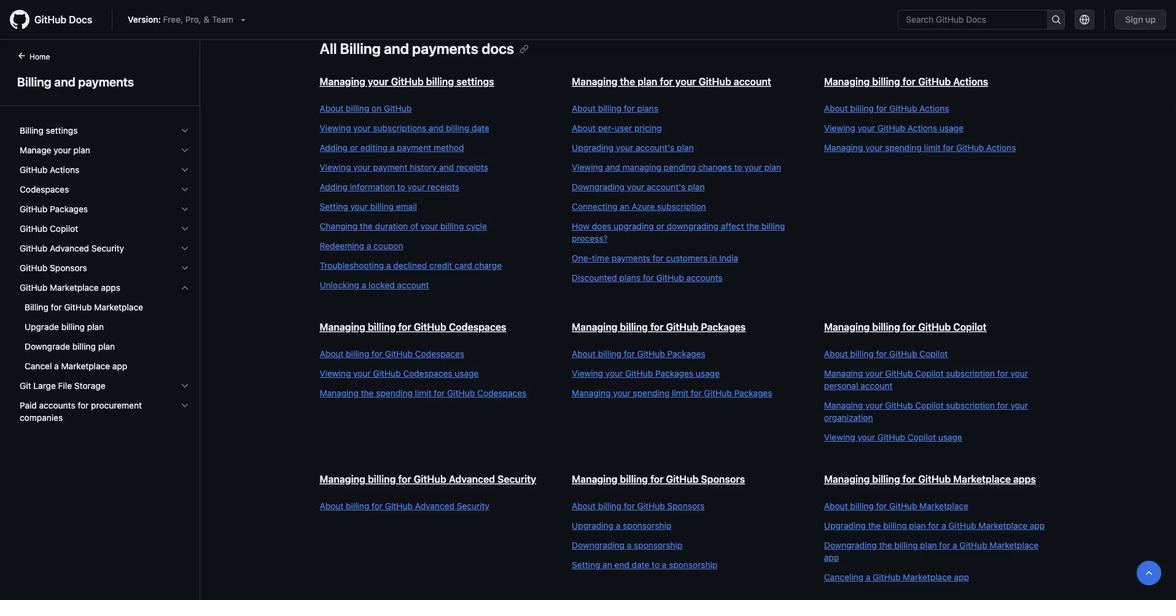 Task type: vqa. For each thing, say whether or not it's contained in the screenshot.
github marketplace apps element containing Billing for GitHub Marketplace
yes



Task type: describe. For each thing, give the bounding box(es) containing it.
adding for adding or editing a payment method
[[320, 143, 348, 153]]

billing for managing billing for github packages
[[620, 322, 648, 333]]

plan inside 'link'
[[98, 342, 115, 352]]

managing for managing your spending limit for github actions
[[824, 143, 863, 153]]

history
[[410, 163, 437, 173]]

github down about billing for github actions
[[878, 123, 906, 133]]

for inside about billing for github packages link
[[624, 349, 635, 359]]

canceling a github marketplace app link
[[824, 572, 1052, 584]]

changes
[[699, 163, 732, 173]]

copilot inside managing your github copilot subscription for your personal account
[[916, 369, 944, 379]]

0 vertical spatial to
[[735, 163, 742, 173]]

app inside canceling a github marketplace app link
[[955, 573, 969, 583]]

and up managing your github billing settings
[[384, 40, 409, 57]]

billing for downgrade billing plan
[[72, 342, 96, 352]]

one-time payments for customers in india link
[[572, 253, 800, 265]]

github up github copilot
[[20, 204, 47, 214]]

declined
[[393, 261, 427, 271]]

0 vertical spatial plans
[[637, 104, 659, 114]]

a left locked
[[362, 280, 366, 291]]

github sponsors button
[[15, 259, 195, 278]]

adding information to your receipts link
[[320, 181, 548, 194]]

sign
[[1126, 14, 1144, 25]]

github actions
[[20, 165, 79, 175]]

viewing for viewing your github codespaces usage
[[320, 369, 351, 379]]

version: free, pro, & team
[[128, 14, 233, 25]]

end
[[615, 561, 630, 571]]

your for managing your spending limit for github actions
[[866, 143, 883, 153]]

billing settings button
[[15, 121, 195, 141]]

connecting an azure subscription
[[572, 202, 706, 212]]

0 horizontal spatial date
[[472, 123, 490, 133]]

up
[[1146, 14, 1156, 25]]

0 vertical spatial receipts
[[456, 163, 488, 173]]

payments for billing and payments
[[78, 74, 134, 89]]

billing for about billing for plans
[[598, 104, 622, 114]]

sc 9kayk9 0 image for billing settings
[[180, 126, 190, 136]]

all billing and payments docs link
[[320, 40, 529, 57]]

github down one-time payments for customers in india
[[656, 273, 684, 283]]

sc 9kayk9 0 image for manage your plan
[[180, 146, 190, 155]]

about for managing your github billing settings
[[320, 104, 344, 114]]

about for managing billing for github codespaces
[[320, 349, 344, 359]]

managing billing for github codespaces
[[320, 322, 507, 333]]

upgrading inside "upgrading your account's plan" link
[[572, 143, 614, 153]]

sc 9kayk9 0 image for github packages
[[180, 205, 190, 214]]

your for managing your github copilot subscription for your personal account
[[866, 369, 883, 379]]

your for managing your spending limit for github packages
[[613, 389, 631, 399]]

upgrade billing plan link
[[15, 318, 195, 337]]

duration
[[375, 221, 408, 232]]

marketplace inside 'link'
[[61, 362, 110, 372]]

for inside managing your spending limit for github packages link
[[691, 389, 702, 399]]

downgrading your account's plan
[[572, 182, 705, 192]]

billing for managing billing for github sponsors
[[620, 474, 648, 486]]

a left coupon at the top left of page
[[367, 241, 371, 251]]

billing for about billing for github codespaces
[[346, 349, 369, 359]]

upgrade
[[25, 322, 59, 332]]

github up about billing for github marketplace link on the right
[[919, 474, 951, 486]]

or inside how does upgrading or downgrading affect the billing process?
[[657, 221, 665, 232]]

viewing your subscriptions and billing date link
[[320, 122, 548, 135]]

github sponsors
[[20, 263, 87, 273]]

user
[[615, 123, 632, 133]]

github down about billing for github marketplace link on the right
[[949, 521, 977, 531]]

managing the plan for your github account
[[572, 76, 772, 88]]

and down upgrading your account's plan
[[606, 163, 620, 173]]

advanced inside "dropdown button"
[[50, 244, 89, 254]]

managing billing for github marketplace apps
[[824, 474, 1036, 486]]

github marketplace apps
[[20, 283, 120, 293]]

billing for managing billing for github marketplace apps
[[873, 474, 901, 486]]

github up 'viewing your github actions usage'
[[890, 104, 918, 114]]

0 vertical spatial payments
[[412, 40, 479, 57]]

github down the viewing your github codespaces usage link
[[447, 389, 475, 399]]

sc 9kayk9 0 image for codespaces
[[180, 185, 190, 195]]

customers
[[666, 253, 708, 264]]

the for changing the duration of your billing cycle
[[360, 221, 373, 232]]

setting your billing email
[[320, 202, 417, 212]]

0 horizontal spatial or
[[350, 143, 358, 153]]

managing for managing your spending limit for github packages
[[572, 389, 611, 399]]

india
[[720, 253, 739, 264]]

organization
[[824, 413, 873, 423]]

all billing and payments docs
[[320, 40, 514, 57]]

github up the upgrading the billing plan for a github marketplace app
[[890, 502, 918, 512]]

about billing for github copilot
[[824, 349, 948, 359]]

of
[[410, 221, 418, 232]]

viewing your github copilot usage link
[[824, 432, 1052, 444]]

cycle
[[466, 221, 487, 232]]

a down about billing for github marketplace link on the right
[[942, 521, 947, 531]]

managing for managing billing for github marketplace apps
[[824, 474, 870, 486]]

github inside downgrading the billing plan for a github marketplace app
[[960, 541, 988, 551]]

github down managing billing for github sponsors link
[[637, 502, 665, 512]]

managing billing for github packages
[[572, 322, 746, 333]]

unlocking a locked account
[[320, 280, 429, 291]]

a down coupon at the top left of page
[[386, 261, 391, 271]]

select language: current language is english image
[[1080, 15, 1090, 25]]

viewing your github actions usage link
[[824, 122, 1052, 135]]

for inside the about billing for github sponsors link
[[624, 502, 635, 512]]

github advanced security button
[[15, 239, 195, 259]]

1 vertical spatial receipts
[[428, 182, 460, 192]]

managing your github copilot subscription for your organization
[[824, 401, 1029, 423]]

spending for packages
[[633, 389, 670, 399]]

0 vertical spatial payment
[[397, 143, 431, 153]]

home
[[29, 52, 50, 61]]

spending for actions
[[886, 143, 922, 153]]

copilot inside about billing for github copilot link
[[920, 349, 948, 359]]

about for managing billing for github actions
[[824, 104, 848, 114]]

a right canceling
[[866, 573, 871, 583]]

the for managing the plan for your github account
[[620, 76, 635, 88]]

upgrading the billing plan for a github marketplace app
[[824, 521, 1045, 531]]

redeeming a coupon
[[320, 241, 403, 251]]

upgrading a sponsorship link
[[572, 520, 800, 533]]

sc 9kayk9 0 image for github advanced security
[[180, 244, 190, 254]]

the for managing the spending limit for github codespaces
[[361, 389, 374, 399]]

your for managing your github billing settings
[[368, 76, 389, 88]]

limit for packages
[[672, 389, 689, 399]]

for inside about billing for github actions link
[[876, 104, 887, 114]]

sponsorship for upgrading a sponsorship
[[623, 521, 672, 531]]

team
[[212, 14, 233, 25]]

billing and payments element
[[0, 50, 200, 600]]

troubleshooting a declined credit card charge
[[320, 261, 502, 271]]

managing billing for github sponsors link
[[572, 474, 745, 486]]

billing for upgrade billing plan
[[61, 322, 85, 332]]

github down all billing and payments docs
[[391, 76, 424, 88]]

app inside downgrading the billing plan for a github marketplace app
[[824, 553, 839, 563]]

for inside "about billing for github codespaces" link
[[372, 349, 383, 359]]

your for viewing your github codespaces usage
[[353, 369, 371, 379]]

your for viewing your subscriptions and billing date
[[353, 123, 371, 133]]

managing your github copilot subscription for your personal account link
[[824, 368, 1052, 393]]

github down about billing for github codespaces
[[373, 369, 401, 379]]

on
[[372, 104, 382, 114]]

does
[[592, 221, 612, 232]]

copilot inside viewing your github copilot usage link
[[908, 433, 936, 443]]

settings inside 'dropdown button'
[[46, 126, 78, 136]]

about for managing billing for github copilot
[[824, 349, 848, 359]]

managing your spending limit for github actions
[[824, 143, 1016, 153]]

account's for downgrading your account's plan
[[647, 182, 686, 192]]

Search GitHub Docs search field
[[899, 10, 1048, 29]]

changing
[[320, 221, 358, 232]]

github packages
[[20, 204, 88, 214]]

managing billing for github sponsors
[[572, 474, 745, 486]]

billing right all
[[340, 40, 381, 57]]

redeeming
[[320, 241, 364, 251]]

github down "manage"
[[20, 165, 47, 175]]

downgrading the billing plan for a github marketplace app
[[824, 541, 1039, 563]]

viewing for viewing your github actions usage
[[824, 123, 856, 133]]

git large file storage button
[[15, 377, 195, 396]]

information
[[350, 182, 395, 192]]

manage your plan
[[20, 145, 90, 155]]

git
[[20, 381, 31, 391]]

github down github marketplace apps
[[64, 303, 92, 313]]

viewing your payment history and receipts
[[320, 163, 488, 173]]

sc 9kayk9 0 image for github copilot
[[180, 224, 190, 234]]

limit for codespaces
[[415, 389, 432, 399]]

connecting
[[572, 202, 618, 212]]

managing for managing billing for github actions
[[824, 76, 870, 88]]

manage your plan button
[[15, 141, 195, 160]]

accounts inside paid accounts for procurement companies
[[39, 401, 75, 411]]

downgrading your account's plan link
[[572, 181, 800, 194]]

process?
[[572, 234, 608, 244]]

billing for billing settings
[[20, 126, 44, 136]]

upgrading a sponsorship
[[572, 521, 672, 531]]

billing for managing billing for github actions
[[873, 76, 901, 88]]

managing your github copilot subscription for your organization link
[[824, 400, 1052, 425]]

in
[[710, 253, 717, 264]]

managing your spending limit for github packages link
[[572, 388, 800, 400]]

github inside 'link'
[[626, 369, 653, 379]]

procurement
[[91, 401, 142, 411]]

setting for setting your billing email
[[320, 202, 348, 212]]

managing billing for github advanced security
[[320, 474, 536, 486]]

github down managing your github copilot subscription for your organization
[[878, 433, 906, 443]]

an for connecting
[[620, 202, 630, 212]]

locked
[[369, 280, 395, 291]]

marketplace inside downgrading the billing plan for a github marketplace app
[[990, 541, 1039, 551]]

github up about billing for github copilot link
[[919, 322, 951, 333]]

account's for upgrading your account's plan
[[636, 143, 675, 153]]

billing for about billing for github actions
[[851, 104, 874, 114]]

billing and payments link
[[15, 73, 185, 91]]

viewing your github copilot usage
[[824, 433, 963, 443]]

managing for managing the plan for your github account
[[572, 76, 618, 88]]

0 horizontal spatial account
[[397, 280, 429, 291]]

your for viewing your github actions usage
[[858, 123, 876, 133]]

billing for about billing for github packages
[[598, 349, 622, 359]]

about inside "link"
[[320, 502, 344, 512]]

github inside dropdown button
[[20, 263, 47, 273]]

github up about billing for github actions link
[[919, 76, 951, 88]]

sc 9kayk9 0 image for github actions
[[180, 165, 190, 175]]

packages inside dropdown button
[[50, 204, 88, 214]]

charge
[[475, 261, 502, 271]]

for inside billing for github marketplace link
[[51, 303, 62, 313]]

viewing for viewing your subscriptions and billing date
[[320, 123, 351, 133]]

app inside cancel a marketplace app 'link'
[[112, 362, 127, 372]]

your for manage your plan
[[54, 145, 71, 155]]

subscriptions
[[373, 123, 427, 133]]

changing the duration of your billing cycle
[[320, 221, 487, 232]]

codespaces inside dropdown button
[[20, 185, 69, 195]]

managing billing for github actions
[[824, 76, 989, 88]]

storage
[[74, 381, 105, 391]]

managing billing for github codespaces link
[[320, 322, 507, 333]]

one-time payments for customers in india
[[572, 253, 739, 264]]

github down managing billing for github copilot
[[890, 349, 918, 359]]

advanced for managing billing for github advanced security
[[449, 474, 495, 486]]

about billing on github link
[[320, 103, 548, 115]]

about for managing billing for github marketplace apps
[[824, 502, 848, 512]]

github up viewing your github codespaces usage
[[385, 349, 413, 359]]

apps inside dropdown button
[[101, 283, 120, 293]]

downgrading up 'connecting'
[[572, 182, 625, 192]]

for inside about billing for github marketplace link
[[876, 502, 887, 512]]

0 vertical spatial settings
[[457, 76, 494, 88]]

managing
[[623, 163, 662, 173]]

managing for managing billing for github copilot
[[824, 322, 870, 333]]

github down github packages on the top left of the page
[[20, 224, 47, 234]]

plan up about billing for plans
[[638, 76, 658, 88]]

plan down billing for github marketplace link
[[87, 322, 104, 332]]

a inside "link"
[[616, 521, 621, 531]]

github down "github sponsors"
[[20, 283, 47, 293]]

usage for actions
[[940, 123, 964, 133]]

for inside managing your spending limit for github actions link
[[943, 143, 954, 153]]

viewing for viewing and managing pending changes to your plan
[[572, 163, 603, 173]]

github marketplace apps element containing github marketplace apps
[[10, 278, 200, 377]]

adding for adding information to your receipts
[[320, 182, 348, 192]]



Task type: locate. For each thing, give the bounding box(es) containing it.
all
[[320, 40, 337, 57]]

2 vertical spatial to
[[652, 561, 660, 571]]

github up github marketplace apps
[[20, 263, 47, 273]]

1 vertical spatial account's
[[647, 182, 686, 192]]

sponsors up github marketplace apps
[[50, 263, 87, 273]]

billing for managing billing for github codespaces
[[368, 322, 396, 333]]

managing for managing the spending limit for github codespaces
[[320, 389, 359, 399]]

0 vertical spatial setting
[[320, 202, 348, 212]]

sponsorship inside downgrading a sponsorship link
[[634, 541, 683, 551]]

viewing for viewing your github packages usage
[[572, 369, 603, 379]]

advanced for about billing for github advanced security
[[415, 502, 455, 512]]

a right cancel
[[54, 362, 59, 372]]

or right upgrading
[[657, 221, 665, 232]]

managing for managing billing for github advanced security
[[320, 474, 366, 486]]

sponsorship for downgrading a sponsorship
[[634, 541, 683, 551]]

sc 9kayk9 0 image
[[180, 126, 190, 136], [180, 146, 190, 155], [180, 185, 190, 195], [180, 205, 190, 214], [180, 244, 190, 254], [180, 382, 190, 391], [180, 401, 190, 411]]

setting your billing email link
[[320, 201, 548, 213]]

your for upgrading your account's plan
[[616, 143, 634, 153]]

your inside 'dropdown button'
[[54, 145, 71, 155]]

and down method
[[439, 163, 454, 173]]

1 horizontal spatial apps
[[1014, 474, 1036, 486]]

sc 9kayk9 0 image for github marketplace apps
[[180, 283, 190, 293]]

plan inside 'dropdown button'
[[73, 145, 90, 155]]

1 sc 9kayk9 0 image from the top
[[180, 126, 190, 136]]

2 vertical spatial sponsorship
[[669, 561, 718, 571]]

advanced
[[50, 244, 89, 254], [449, 474, 495, 486], [415, 502, 455, 512]]

1 vertical spatial setting
[[572, 561, 601, 571]]

setting up changing
[[320, 202, 348, 212]]

downgrading down upgrading a sponsorship
[[572, 541, 625, 551]]

github up subscriptions
[[384, 104, 412, 114]]

downgrading a sponsorship link
[[572, 540, 800, 552]]

redeeming a coupon link
[[320, 240, 548, 253]]

2 vertical spatial sponsors
[[668, 502, 705, 512]]

a down downgrading a sponsorship link
[[662, 561, 667, 571]]

about per-user pricing link
[[572, 122, 800, 135]]

about for managing billing for github sponsors
[[572, 502, 596, 512]]

a inside 'link'
[[54, 362, 59, 372]]

sign up
[[1126, 14, 1156, 25]]

viewing your github packages usage
[[572, 369, 720, 379]]

github up viewing your github packages usage
[[637, 349, 665, 359]]

about billing for github actions
[[824, 104, 950, 114]]

1 horizontal spatial or
[[657, 221, 665, 232]]

0 vertical spatial or
[[350, 143, 358, 153]]

1 vertical spatial subscription
[[946, 369, 995, 379]]

scroll to top image
[[1145, 569, 1154, 579]]

packages inside 'link'
[[656, 369, 694, 379]]

and inside 'link'
[[54, 74, 75, 89]]

viewing your github actions usage
[[824, 123, 964, 133]]

upgrading inside upgrading the billing plan for a github marketplace app link
[[824, 521, 866, 531]]

plan down the upgrading the billing plan for a github marketplace app
[[921, 541, 937, 551]]

0 horizontal spatial apps
[[101, 283, 120, 293]]

actions inside dropdown button
[[50, 165, 79, 175]]

managing
[[320, 76, 366, 88], [572, 76, 618, 88], [824, 76, 870, 88], [824, 143, 863, 153], [320, 322, 366, 333], [572, 322, 618, 333], [824, 322, 870, 333], [824, 369, 863, 379], [320, 389, 359, 399], [572, 389, 611, 399], [824, 401, 863, 411], [320, 474, 366, 486], [572, 474, 618, 486], [824, 474, 870, 486]]

the inside upgrading the billing plan for a github marketplace app link
[[868, 521, 881, 531]]

github up about billing for github advanced security "link"
[[414, 474, 447, 486]]

billing inside 'dropdown button'
[[20, 126, 44, 136]]

downgrade
[[25, 342, 70, 352]]

managing inside managing your github copilot subscription for your personal account
[[824, 369, 863, 379]]

2 vertical spatial advanced
[[415, 502, 455, 512]]

1 sc 9kayk9 0 image from the top
[[180, 165, 190, 175]]

2 vertical spatial subscription
[[946, 401, 995, 411]]

upgrading for managing billing for github sponsors
[[572, 521, 614, 531]]

and
[[384, 40, 409, 57], [54, 74, 75, 89], [429, 123, 444, 133], [439, 163, 454, 173], [606, 163, 620, 173]]

the
[[620, 76, 635, 88], [360, 221, 373, 232], [747, 221, 760, 232], [361, 389, 374, 399], [868, 521, 881, 531], [880, 541, 892, 551]]

sc 9kayk9 0 image inside github advanced security "dropdown button"
[[180, 244, 190, 254]]

about billing for github codespaces link
[[320, 348, 548, 361]]

viewing inside 'link'
[[572, 369, 603, 379]]

affect
[[721, 221, 744, 232]]

0 horizontal spatial limit
[[415, 389, 432, 399]]

1 vertical spatial security
[[498, 474, 536, 486]]

billing inside "link"
[[346, 502, 369, 512]]

0 horizontal spatial security
[[91, 244, 124, 254]]

plan down viewing and managing pending changes to your plan link
[[688, 182, 705, 192]]

sc 9kayk9 0 image for github sponsors
[[180, 264, 190, 273]]

your for viewing your github copilot usage
[[858, 433, 876, 443]]

2 sc 9kayk9 0 image from the top
[[180, 146, 190, 155]]

github copilot button
[[15, 219, 195, 239]]

1 vertical spatial payments
[[78, 74, 134, 89]]

0 vertical spatial accounts
[[687, 273, 723, 283]]

sc 9kayk9 0 image for paid accounts for procurement companies
[[180, 401, 190, 411]]

subscription inside managing your github copilot subscription for your personal account
[[946, 369, 995, 379]]

2 vertical spatial account
[[861, 381, 893, 391]]

sponsorship inside upgrading a sponsorship "link"
[[623, 521, 672, 531]]

managing billing for github actions link
[[824, 76, 989, 88]]

0 vertical spatial sponsors
[[50, 263, 87, 273]]

an left "end"
[[603, 561, 612, 571]]

0 vertical spatial security
[[91, 244, 124, 254]]

spending down viewing your github packages usage
[[633, 389, 670, 399]]

1 horizontal spatial date
[[632, 561, 650, 571]]

1 github marketplace apps element from the top
[[10, 278, 200, 377]]

1 horizontal spatial accounts
[[687, 273, 723, 283]]

managing inside managing your github copilot subscription for your organization
[[824, 401, 863, 411]]

viewing down organization
[[824, 433, 856, 443]]

2 horizontal spatial limit
[[924, 143, 941, 153]]

1 horizontal spatial setting
[[572, 561, 601, 571]]

your for setting your billing email
[[351, 202, 368, 212]]

0 vertical spatial account
[[734, 76, 772, 88]]

for inside managing the spending limit for github codespaces link
[[434, 389, 445, 399]]

receipts down method
[[456, 163, 488, 173]]

3 sc 9kayk9 0 image from the top
[[180, 185, 190, 195]]

github left the docs
[[34, 14, 66, 25]]

copilot down managing your github copilot subscription for your organization
[[908, 433, 936, 443]]

your for viewing your payment history and receipts
[[353, 163, 371, 173]]

limit down 'viewing your github packages usage' 'link'
[[672, 389, 689, 399]]

0 vertical spatial date
[[472, 123, 490, 133]]

managing billing for github marketplace apps link
[[824, 474, 1036, 486]]

github up about billing for github packages link
[[666, 322, 699, 333]]

github up the about billing for plans link
[[699, 76, 732, 88]]

sc 9kayk9 0 image inside git large file storage dropdown button
[[180, 382, 190, 391]]

for inside about billing for github copilot link
[[876, 349, 887, 359]]

setting for setting an end date to a sponsorship
[[572, 561, 601, 571]]

github inside managing your github copilot subscription for your organization
[[886, 401, 913, 411]]

canceling a github marketplace app
[[824, 573, 969, 583]]

copilot down managing your github copilot subscription for your personal account
[[916, 401, 944, 411]]

upgrading up downgrading a sponsorship
[[572, 521, 614, 531]]

1 vertical spatial account
[[397, 280, 429, 291]]

1 vertical spatial accounts
[[39, 401, 75, 411]]

0 vertical spatial advanced
[[50, 244, 89, 254]]

2 adding from the top
[[320, 182, 348, 192]]

viewing up 'connecting'
[[572, 163, 603, 173]]

a right editing
[[390, 143, 395, 153]]

github up "about billing for github codespaces" link
[[414, 322, 447, 333]]

plan inside downgrading the billing plan for a github marketplace app
[[921, 541, 937, 551]]

an
[[620, 202, 630, 212], [603, 561, 612, 571]]

about inside 'link'
[[320, 104, 344, 114]]

security inside "link"
[[457, 502, 490, 512]]

subscription for managing your github copilot subscription for your personal account
[[946, 369, 995, 379]]

about billing for github packages link
[[572, 348, 800, 361]]

2 horizontal spatial spending
[[886, 143, 922, 153]]

your for downgrading your account's plan
[[627, 182, 645, 192]]

viewing up information
[[320, 163, 351, 173]]

your inside 'link'
[[606, 369, 623, 379]]

the inside managing the spending limit for github codespaces link
[[361, 389, 374, 399]]

for inside managing your github copilot subscription for your personal account
[[998, 369, 1009, 379]]

adding left information
[[320, 182, 348, 192]]

sponsors inside dropdown button
[[50, 263, 87, 273]]

managing billing for github packages link
[[572, 322, 746, 333]]

0 horizontal spatial setting
[[320, 202, 348, 212]]

github down about billing for github packages
[[626, 369, 653, 379]]

for inside about billing for github advanced security "link"
[[372, 502, 383, 512]]

settings up manage your plan
[[46, 126, 78, 136]]

an for setting
[[603, 561, 612, 571]]

sc 9kayk9 0 image inside manage your plan 'dropdown button'
[[180, 146, 190, 155]]

6 sc 9kayk9 0 image from the top
[[180, 382, 190, 391]]

copilot inside managing your github copilot subscription for your organization
[[916, 401, 944, 411]]

1 horizontal spatial limit
[[672, 389, 689, 399]]

subscription down about billing for github copilot link
[[946, 369, 995, 379]]

for inside the one-time payments for customers in india link
[[653, 253, 664, 264]]

github inside managing your github copilot subscription for your personal account
[[886, 369, 913, 379]]

1 horizontal spatial security
[[457, 502, 490, 512]]

discounted
[[572, 273, 617, 283]]

downgrading inside downgrading the billing plan for a github marketplace app
[[824, 541, 877, 551]]

sc 9kayk9 0 image inside codespaces dropdown button
[[180, 185, 190, 195]]

marketplace inside dropdown button
[[50, 283, 99, 293]]

triangle down image
[[238, 15, 248, 25]]

1 vertical spatial settings
[[46, 126, 78, 136]]

how does upgrading or downgrading affect the billing process?
[[572, 221, 785, 244]]

sponsorship inside setting an end date to a sponsorship link
[[669, 561, 718, 571]]

github docs link
[[10, 10, 102, 29]]

plan down about per-user pricing link
[[677, 143, 694, 153]]

advanced up "github sponsors"
[[50, 244, 89, 254]]

your for viewing your github packages usage
[[606, 369, 623, 379]]

setting left "end"
[[572, 561, 601, 571]]

plan down about billing for github marketplace link on the right
[[909, 521, 926, 531]]

usage for codespaces
[[455, 369, 479, 379]]

date right "end"
[[632, 561, 650, 571]]

1 vertical spatial sponsorship
[[634, 541, 683, 551]]

1 vertical spatial advanced
[[449, 474, 495, 486]]

viewing down 'about billing on github'
[[320, 123, 351, 133]]

github up the about billing for github sponsors link on the bottom
[[666, 474, 699, 486]]

for inside upgrading the billing plan for a github marketplace app link
[[929, 521, 940, 531]]

plan
[[638, 76, 658, 88], [677, 143, 694, 153], [73, 145, 90, 155], [765, 163, 781, 173], [688, 182, 705, 192], [87, 322, 104, 332], [98, 342, 115, 352], [909, 521, 926, 531], [921, 541, 937, 551]]

1 adding from the top
[[320, 143, 348, 153]]

subscription inside managing your github copilot subscription for your organization
[[946, 401, 995, 411]]

usage down managing your github copilot subscription for your organization "link"
[[939, 433, 963, 443]]

downgrade billing plan link
[[15, 337, 195, 357]]

manage
[[20, 145, 51, 155]]

pricing
[[635, 123, 662, 133]]

the down viewing your github codespaces usage
[[361, 389, 374, 399]]

limit down 'viewing your github actions usage' link
[[924, 143, 941, 153]]

1 vertical spatial to
[[397, 182, 405, 192]]

unlocking
[[320, 280, 359, 291]]

github down 'viewing your github packages usage' 'link'
[[704, 389, 732, 399]]

to down viewing your payment history and receipts
[[397, 182, 405, 192]]

version:
[[128, 14, 161, 25]]

the up canceling a github marketplace app at the bottom right of the page
[[880, 541, 892, 551]]

billing inside how does upgrading or downgrading affect the billing process?
[[762, 221, 785, 232]]

1 vertical spatial or
[[657, 221, 665, 232]]

account inside managing your github copilot subscription for your personal account
[[861, 381, 893, 391]]

viewing your github codespaces usage link
[[320, 368, 548, 380]]

2 github marketplace apps element from the top
[[10, 298, 200, 377]]

0 horizontal spatial to
[[397, 182, 405, 192]]

1 vertical spatial sponsors
[[701, 474, 745, 486]]

1 vertical spatial an
[[603, 561, 612, 571]]

copilot up github advanced security
[[50, 224, 78, 234]]

the inside how does upgrading or downgrading affect the billing process?
[[747, 221, 760, 232]]

and down about billing on github 'link'
[[429, 123, 444, 133]]

0 vertical spatial an
[[620, 202, 630, 212]]

docs
[[482, 40, 514, 57]]

billing for about billing for github advanced security
[[346, 502, 369, 512]]

4 sc 9kayk9 0 image from the top
[[180, 205, 190, 214]]

managing for managing billing for github sponsors
[[572, 474, 618, 486]]

1 horizontal spatial to
[[652, 561, 660, 571]]

sc 9kayk9 0 image for git large file storage
[[180, 382, 190, 391]]

the down about billing for github marketplace
[[868, 521, 881, 531]]

payments up billing settings 'dropdown button'
[[78, 74, 134, 89]]

0 vertical spatial account's
[[636, 143, 675, 153]]

billing
[[340, 40, 381, 57], [17, 74, 51, 89], [20, 126, 44, 136], [25, 303, 48, 313]]

usage inside 'link'
[[696, 369, 720, 379]]

sc 9kayk9 0 image inside billing settings 'dropdown button'
[[180, 126, 190, 136]]

your for managing your github copilot subscription for your organization
[[866, 401, 883, 411]]

2 horizontal spatial account
[[861, 381, 893, 391]]

troubleshooting a declined credit card charge link
[[320, 260, 548, 272]]

subscription down managing your github copilot subscription for your personal account "link"
[[946, 401, 995, 411]]

2 vertical spatial security
[[457, 502, 490, 512]]

2 vertical spatial payments
[[612, 253, 651, 264]]

limit for actions
[[924, 143, 941, 153]]

1 horizontal spatial settings
[[457, 76, 494, 88]]

github right canceling
[[873, 573, 901, 583]]

to right changes
[[735, 163, 742, 173]]

viewing down about billing for github codespaces
[[320, 369, 351, 379]]

usage for packages
[[696, 369, 720, 379]]

for inside downgrading the billing plan for a github marketplace app
[[940, 541, 951, 551]]

about billing for github advanced security link
[[320, 501, 548, 513]]

&
[[204, 14, 210, 25]]

viewing down about billing for github actions
[[824, 123, 856, 133]]

a inside downgrading the billing plan for a github marketplace app
[[953, 541, 958, 551]]

managing for managing billing for github codespaces
[[320, 322, 366, 333]]

github up viewing your github copilot usage
[[886, 401, 913, 411]]

the up about billing for plans
[[620, 76, 635, 88]]

cancel a marketplace app link
[[15, 357, 195, 377]]

git large file storage
[[20, 381, 105, 391]]

billing up "manage"
[[20, 126, 44, 136]]

1 vertical spatial payment
[[373, 163, 408, 173]]

viewing your payment history and receipts link
[[320, 162, 548, 174]]

github inside "dropdown button"
[[20, 244, 47, 254]]

1 horizontal spatial account
[[734, 76, 772, 88]]

advanced up about billing for github advanced security "link"
[[449, 474, 495, 486]]

github inside 'link'
[[384, 104, 412, 114]]

upgrading up canceling
[[824, 521, 866, 531]]

billing
[[426, 76, 454, 88], [873, 76, 901, 88], [346, 104, 369, 114], [598, 104, 622, 114], [851, 104, 874, 114], [446, 123, 470, 133], [370, 202, 394, 212], [441, 221, 464, 232], [762, 221, 785, 232], [368, 322, 396, 333], [620, 322, 648, 333], [873, 322, 901, 333], [61, 322, 85, 332], [72, 342, 96, 352], [346, 349, 369, 359], [598, 349, 622, 359], [851, 349, 874, 359], [368, 474, 396, 486], [620, 474, 648, 486], [873, 474, 901, 486], [346, 502, 369, 512], [598, 502, 622, 512], [851, 502, 874, 512], [884, 521, 907, 531], [895, 541, 918, 551]]

managing your spending limit for github packages
[[572, 389, 773, 399]]

canceling
[[824, 573, 864, 583]]

billing settings
[[20, 126, 78, 136]]

copilot inside github copilot dropdown button
[[50, 224, 78, 234]]

5 sc 9kayk9 0 image from the top
[[180, 244, 190, 254]]

security for managing billing for github advanced security
[[498, 474, 536, 486]]

0 horizontal spatial settings
[[46, 126, 78, 136]]

None search field
[[898, 10, 1066, 29]]

free,
[[163, 14, 183, 25]]

1 vertical spatial apps
[[1014, 474, 1036, 486]]

1 vertical spatial date
[[632, 561, 650, 571]]

sc 9kayk9 0 image inside github marketplace apps dropdown button
[[180, 283, 190, 293]]

about billing for github sponsors
[[572, 502, 705, 512]]

plan right changes
[[765, 163, 781, 173]]

about per-user pricing
[[572, 123, 662, 133]]

a up "end"
[[627, 541, 632, 551]]

managing your github copilot subscription for your personal account
[[824, 369, 1029, 391]]

billing for github marketplace
[[25, 303, 143, 313]]

0 horizontal spatial an
[[603, 561, 612, 571]]

billing for billing for github marketplace
[[25, 303, 48, 313]]

spending for codespaces
[[376, 389, 413, 399]]

sponsorship down downgrading a sponsorship link
[[669, 561, 718, 571]]

billing inside 'github marketplace apps' element
[[25, 303, 48, 313]]

app inside upgrading the billing plan for a github marketplace app link
[[1030, 521, 1045, 531]]

account's down "viewing and managing pending changes to your plan"
[[647, 182, 686, 192]]

subscription for managing your github copilot subscription for your organization
[[946, 401, 995, 411]]

sc 9kayk9 0 image
[[180, 165, 190, 175], [180, 224, 190, 234], [180, 264, 190, 273], [180, 283, 190, 293]]

7 sc 9kayk9 0 image from the top
[[180, 401, 190, 411]]

home link
[[12, 51, 70, 63]]

sponsors up upgrading a sponsorship "link"
[[668, 502, 705, 512]]

managing for managing billing for github packages
[[572, 322, 618, 333]]

billing for managing billing for github advanced security
[[368, 474, 396, 486]]

billing down home link
[[17, 74, 51, 89]]

date down about billing on github 'link'
[[472, 123, 490, 133]]

managing the plan for your github account link
[[572, 76, 772, 88]]

plan down upgrade billing plan link
[[98, 342, 115, 352]]

your
[[368, 76, 389, 88], [676, 76, 696, 88], [353, 123, 371, 133], [858, 123, 876, 133], [616, 143, 634, 153], [866, 143, 883, 153], [54, 145, 71, 155], [353, 163, 371, 173], [745, 163, 762, 173], [408, 182, 425, 192], [627, 182, 645, 192], [351, 202, 368, 212], [421, 221, 438, 232], [353, 369, 371, 379], [606, 369, 623, 379], [866, 369, 883, 379], [1011, 369, 1029, 379], [613, 389, 631, 399], [866, 401, 883, 411], [1011, 401, 1029, 411], [858, 433, 876, 443]]

unlocking a locked account link
[[320, 280, 548, 292]]

0 vertical spatial adding
[[320, 143, 348, 153]]

usage down about billing for github packages link
[[696, 369, 720, 379]]

sc 9kayk9 0 image inside github sponsors dropdown button
[[180, 264, 190, 273]]

copilot up about billing for github copilot link
[[954, 322, 987, 333]]

for inside paid accounts for procurement companies
[[78, 401, 89, 411]]

connecting an azure subscription link
[[572, 201, 800, 213]]

billing inside downgrading the billing plan for a github marketplace app
[[895, 541, 918, 551]]

2 horizontal spatial security
[[498, 474, 536, 486]]

the for upgrading the billing plan for a github marketplace app
[[868, 521, 881, 531]]

viewing and managing pending changes to your plan link
[[572, 162, 800, 174]]

0 horizontal spatial accounts
[[39, 401, 75, 411]]

an left azure
[[620, 202, 630, 212]]

1 vertical spatial adding
[[320, 182, 348, 192]]

billing for about billing for github copilot
[[851, 349, 874, 359]]

advanced inside "link"
[[415, 502, 455, 512]]

sc 9kayk9 0 image inside paid accounts for procurement companies dropdown button
[[180, 401, 190, 411]]

adding left editing
[[320, 143, 348, 153]]

packages
[[50, 204, 88, 214], [701, 322, 746, 333], [668, 349, 706, 359], [656, 369, 694, 379], [735, 389, 773, 399]]

adding inside "adding information to your receipts" link
[[320, 182, 348, 192]]

managing for managing your github copilot subscription for your personal account
[[824, 369, 863, 379]]

sponsors for managing billing for github sponsors
[[701, 474, 745, 486]]

1 horizontal spatial an
[[620, 202, 630, 212]]

usage down about billing for github actions link
[[940, 123, 964, 133]]

upgrading inside upgrading a sponsorship "link"
[[572, 521, 614, 531]]

2 horizontal spatial payments
[[612, 253, 651, 264]]

about billing on github
[[320, 104, 412, 114]]

sc 9kayk9 0 image inside github actions dropdown button
[[180, 165, 190, 175]]

billing for managing billing for github copilot
[[873, 322, 901, 333]]

billing for about billing for github sponsors
[[598, 502, 622, 512]]

pro,
[[185, 14, 201, 25]]

billing for about billing on github
[[346, 104, 369, 114]]

adding
[[320, 143, 348, 153], [320, 182, 348, 192]]

billing for about billing for github marketplace
[[851, 502, 874, 512]]

payments inside 'link'
[[78, 74, 134, 89]]

viewing for viewing your payment history and receipts
[[320, 163, 351, 173]]

about for managing billing for github packages
[[572, 349, 596, 359]]

discounted plans for github accounts link
[[572, 272, 800, 284]]

upgrading for managing billing for github marketplace apps
[[824, 521, 866, 531]]

downgrading for managing billing for github marketplace apps
[[824, 541, 877, 551]]

about billing for github advanced security
[[320, 502, 490, 512]]

2 sc 9kayk9 0 image from the top
[[180, 224, 190, 234]]

security inside "dropdown button"
[[91, 244, 124, 254]]

the inside 'changing the duration of your billing cycle' link
[[360, 221, 373, 232]]

sc 9kayk9 0 image inside github copilot dropdown button
[[180, 224, 190, 234]]

github advanced security
[[20, 244, 124, 254]]

payments up discounted plans for github accounts
[[612, 253, 651, 264]]

accounts up companies
[[39, 401, 75, 411]]

downgrading for managing billing for github sponsors
[[572, 541, 625, 551]]

the inside downgrading the billing plan for a github marketplace app
[[880, 541, 892, 551]]

cancel a marketplace app
[[25, 362, 127, 372]]

github marketplace apps element
[[10, 278, 200, 377], [10, 298, 200, 377]]

github down about billing for github copilot
[[886, 369, 913, 379]]

0 vertical spatial subscription
[[657, 202, 706, 212]]

to right "end"
[[652, 561, 660, 571]]

billing for billing and payments
[[17, 74, 51, 89]]

billing inside 'link'
[[17, 74, 51, 89]]

0 vertical spatial sponsorship
[[623, 521, 672, 531]]

docs
[[69, 14, 92, 25]]

1 vertical spatial plans
[[620, 273, 641, 283]]

email
[[396, 202, 417, 212]]

github down 'viewing your github actions usage' link
[[957, 143, 985, 153]]

upgrading down per- on the top of page
[[572, 143, 614, 153]]

credit
[[430, 261, 452, 271]]

about for managing the plan for your github account
[[572, 104, 596, 114]]

paid accounts for procurement companies button
[[15, 396, 195, 428]]

0 horizontal spatial spending
[[376, 389, 413, 399]]

payments up managing your github billing settings link
[[412, 40, 479, 57]]

sponsors for about billing for github sponsors
[[668, 502, 705, 512]]

sc 9kayk9 0 image inside github packages dropdown button
[[180, 205, 190, 214]]

for inside discounted plans for github accounts link
[[643, 273, 654, 283]]

sponsorship down about billing for github sponsors
[[623, 521, 672, 531]]

0 horizontal spatial payments
[[78, 74, 134, 89]]

spending
[[886, 143, 922, 153], [376, 389, 413, 399], [633, 389, 670, 399]]

1 horizontal spatial spending
[[633, 389, 670, 399]]

adding inside 'adding or editing a payment method' link
[[320, 143, 348, 153]]

how does upgrading or downgrading affect the billing process? link
[[572, 221, 800, 245]]

copilot down about billing for github copilot link
[[916, 369, 944, 379]]

security for about billing for github advanced security
[[457, 502, 490, 512]]

github marketplace apps element containing billing for github marketplace
[[10, 298, 200, 377]]

viewing and managing pending changes to your plan
[[572, 163, 781, 173]]

viewing for viewing your github copilot usage
[[824, 433, 856, 443]]

payment up adding information to your receipts
[[373, 163, 408, 173]]

managing for managing your github copilot subscription for your organization
[[824, 401, 863, 411]]

payments for one-time payments for customers in india
[[612, 253, 651, 264]]

1 horizontal spatial payments
[[412, 40, 479, 57]]

3 sc 9kayk9 0 image from the top
[[180, 264, 190, 273]]

github down 'managing billing for github advanced security'
[[385, 502, 413, 512]]

for inside the about billing for plans link
[[624, 104, 635, 114]]

tooltip
[[1137, 562, 1162, 586]]

setting
[[320, 202, 348, 212], [572, 561, 601, 571]]

large
[[33, 381, 56, 391]]

downgrade billing plan
[[25, 342, 115, 352]]

receipts down viewing your payment history and receipts link
[[428, 182, 460, 192]]

the for downgrading the billing plan for a github marketplace app
[[880, 541, 892, 551]]

4 sc 9kayk9 0 image from the top
[[180, 283, 190, 293]]

for inside managing your github copilot subscription for your organization
[[998, 401, 1009, 411]]

managing for managing your github billing settings
[[320, 76, 366, 88]]

2 horizontal spatial to
[[735, 163, 742, 173]]

account's down pricing
[[636, 143, 675, 153]]

about billing for github packages
[[572, 349, 706, 359]]

0 vertical spatial apps
[[101, 283, 120, 293]]

spending down 'viewing your github actions usage'
[[886, 143, 922, 153]]

search image
[[1052, 15, 1062, 25]]



